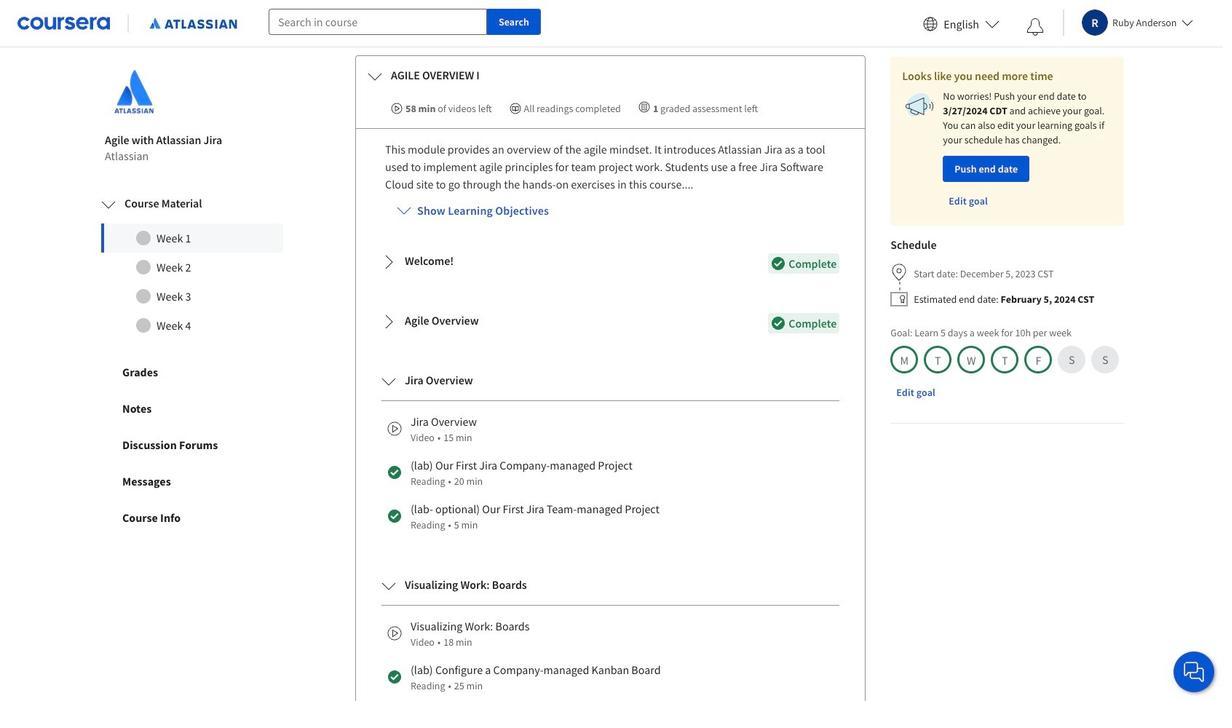Task type: vqa. For each thing, say whether or not it's contained in the screenshot.
Thursday ELEMENT
yes



Task type: locate. For each thing, give the bounding box(es) containing it.
sunday element
[[1093, 347, 1118, 372]]

help center image
[[1185, 663, 1203, 681]]

wednesday element
[[960, 348, 983, 373]]

coursera image
[[17, 12, 110, 35]]

loud megaphone image image
[[902, 89, 937, 124]]

saturday element
[[1059, 347, 1084, 372]]

Search in course text field
[[269, 9, 487, 35]]



Task type: describe. For each thing, give the bounding box(es) containing it.
thursday element
[[993, 348, 1017, 373]]

friday element
[[1027, 348, 1050, 373]]

monday element
[[893, 348, 916, 373]]

atlassian image
[[105, 62, 163, 121]]

tuesday element
[[926, 348, 950, 373]]



